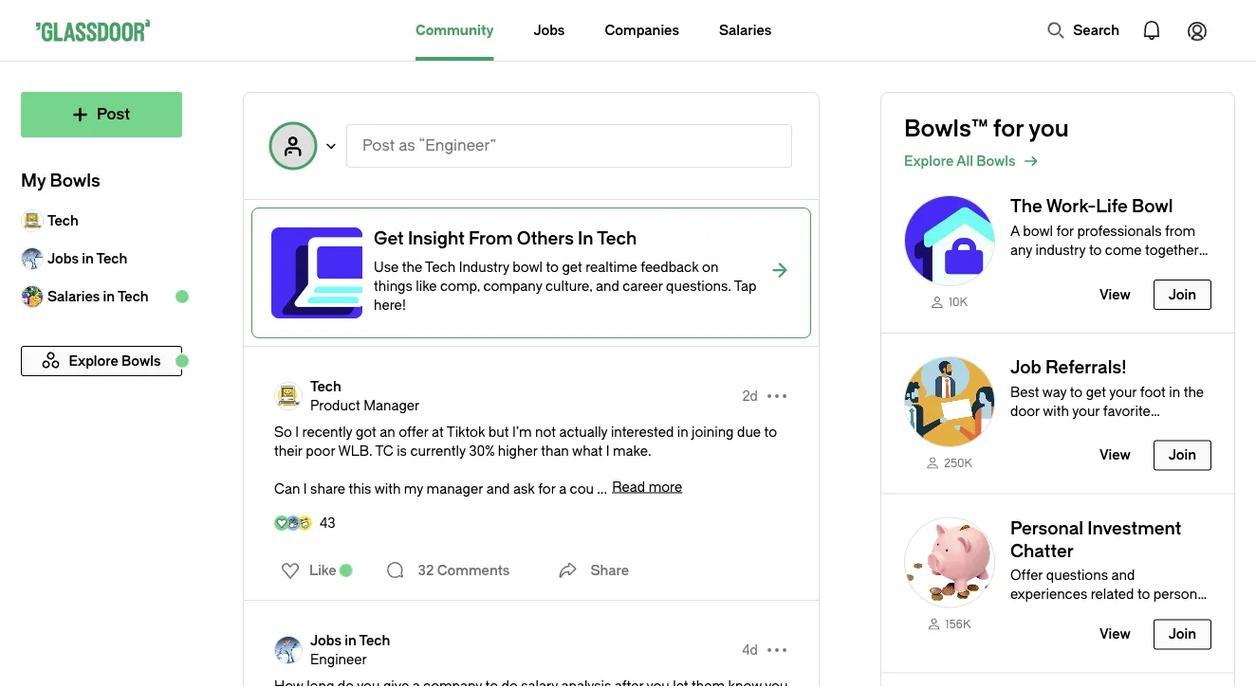 Task type: vqa. For each thing, say whether or not it's contained in the screenshot.
the 5 inside the 5 BUTTON
no



Task type: locate. For each thing, give the bounding box(es) containing it.
my bowls
[[21, 171, 100, 191]]

2 vertical spatial image for bowl image
[[904, 518, 995, 609]]

salaries for salaries in tech
[[47, 289, 100, 305]]

share
[[591, 563, 629, 579]]

for up industry on the right of page
[[1056, 223, 1074, 239]]

search
[[1073, 22, 1120, 38]]

tech link up the jobs in tech
[[21, 202, 182, 240]]

1 vertical spatial i
[[606, 444, 610, 459]]

questions
[[1046, 568, 1108, 584]]

jobs for jobs in tech
[[47, 251, 79, 267]]

insight
[[408, 229, 465, 249]]

my
[[21, 171, 46, 191]]

to inside use the tech industry bowl to get realtime feedback on things like comp, company culture, and career questions. tap here!
[[546, 260, 559, 275]]

1 horizontal spatial jobs in tech link
[[310, 632, 390, 651]]

1 vertical spatial jobs
[[47, 251, 79, 267]]

30%
[[469, 444, 495, 459]]

in inside 'jobs in tech engineer'
[[345, 633, 357, 649]]

to up investments
[[1138, 587, 1150, 603]]

jobs in tech link up engineer
[[310, 632, 390, 651]]

image for bowl image
[[904, 195, 995, 287], [904, 357, 995, 448], [904, 518, 995, 609]]

comments
[[437, 563, 510, 579]]

bowl
[[1023, 223, 1053, 239], [513, 260, 543, 275]]

image for bowl image for personal investment chatter
[[904, 518, 995, 609]]

due
[[737, 425, 761, 440]]

0 vertical spatial image for post author image
[[274, 382, 303, 411]]

jobs up the salaries in tech
[[47, 251, 79, 267]]

1 vertical spatial image for post author image
[[274, 637, 303, 665]]

in
[[578, 229, 594, 249]]

use the tech industry bowl to get realtime feedback on things like comp, company culture, and career questions. tap here!
[[374, 260, 757, 313]]

1 horizontal spatial bowl
[[1023, 223, 1053, 239]]

2 horizontal spatial for
[[1056, 223, 1074, 239]]

manager
[[427, 482, 483, 497]]

1 horizontal spatial the
[[1088, 261, 1109, 277]]

and down realtime
[[596, 278, 619, 294]]

companies
[[605, 22, 679, 38]]

0 vertical spatial image for bowl image
[[904, 195, 995, 287]]

jobs left companies
[[534, 22, 565, 38]]

0 vertical spatial jobs
[[534, 22, 565, 38]]

1 horizontal spatial for
[[993, 116, 1024, 142]]

any
[[1011, 242, 1032, 258]]

i right so
[[295, 425, 299, 440]]

0 horizontal spatial for
[[538, 482, 556, 497]]

tech up "like"
[[425, 260, 456, 275]]

tech inside 'jobs in tech engineer'
[[359, 633, 390, 649]]

to
[[1089, 242, 1102, 258], [546, 260, 559, 275], [764, 425, 777, 440], [1138, 587, 1150, 603]]

so i recently got an offer at tiktok but i'm not actually interested in joining due to their poor wlb. tc is currently 30% higher than what i make. can i share this with my manager and ask for a cou ...
[[274, 425, 777, 497]]

tech down my bowls
[[47, 213, 78, 229]]

1 horizontal spatial i
[[303, 482, 307, 497]]

read more button
[[612, 480, 682, 495]]

2 horizontal spatial i
[[606, 444, 610, 459]]

10k link
[[904, 294, 995, 310]]

i right what
[[606, 444, 610, 459]]

tech up "product"
[[310, 379, 341, 395]]

0 vertical spatial bowl
[[1023, 223, 1053, 239]]

is
[[397, 444, 407, 459]]

in left joining
[[677, 425, 689, 440]]

with
[[374, 482, 401, 497]]

salaries for salaries
[[719, 22, 772, 38]]

recently
[[302, 425, 352, 440]]

0 horizontal spatial bowl
[[513, 260, 543, 275]]

tech link
[[21, 202, 182, 240], [310, 378, 420, 397]]

1 vertical spatial salaries
[[47, 289, 100, 305]]

for left "a"
[[538, 482, 556, 497]]

finance
[[1011, 606, 1057, 622]]

1 horizontal spatial bowls
[[977, 153, 1016, 169]]

bowls™ for you
[[904, 116, 1069, 142]]

engineer
[[310, 652, 367, 668]]

bowl right a
[[1023, 223, 1053, 239]]

1 vertical spatial for
[[1056, 223, 1074, 239]]

0 vertical spatial salaries
[[719, 22, 772, 38]]

and left ask
[[486, 482, 510, 497]]

happenings
[[1011, 280, 1084, 296]]

0 horizontal spatial salaries
[[47, 289, 100, 305]]

image for post author image
[[274, 382, 303, 411], [274, 637, 303, 665]]

the inside use the tech industry bowl to get realtime feedback on things like comp, company culture, and career questions. tap here!
[[402, 260, 422, 275]]

tech up realtime
[[597, 229, 637, 249]]

bowl up company
[[513, 260, 543, 275]]

2 image for bowl image from the top
[[904, 357, 995, 448]]

to inside 'personal investment chatter offer questions and experiences related to personal finance and investments'
[[1138, 587, 1150, 603]]

jobs
[[534, 22, 565, 38], [47, 251, 79, 267], [310, 633, 342, 649]]

in down the jobs in tech
[[103, 289, 115, 305]]

and inside so i recently got an offer at tiktok but i'm not actually interested in joining due to their poor wlb. tc is currently 30% higher than what i make. can i share this with my manager and ask for a cou ...
[[486, 482, 510, 497]]

2 horizontal spatial jobs
[[534, 22, 565, 38]]

1 horizontal spatial jobs
[[310, 633, 342, 649]]

32 comments
[[418, 563, 510, 579]]

feedback
[[641, 260, 699, 275]]

questions.
[[666, 278, 731, 294]]

2 image for post author image from the top
[[274, 637, 303, 665]]

experiences
[[1011, 587, 1088, 603]]

for left 'you'
[[993, 116, 1024, 142]]

and inside the work-life bowl a bowl for professionals from any industry to come together and discuss the day-to-day happenings of work-life.
[[1011, 261, 1034, 277]]

32 comments button
[[380, 552, 515, 590]]

1 vertical spatial image for bowl image
[[904, 357, 995, 448]]

in inside so i recently got an offer at tiktok but i'm not actually interested in joining due to their poor wlb. tc is currently 30% higher than what i make. can i share this with my manager and ask for a cou ...
[[677, 425, 689, 440]]

1 horizontal spatial tech link
[[310, 378, 420, 397]]

life
[[1096, 197, 1128, 217]]

the up "like"
[[402, 260, 422, 275]]

1 vertical spatial jobs in tech link
[[310, 632, 390, 651]]

salaries in tech
[[47, 289, 149, 305]]

3 image for bowl image from the top
[[904, 518, 995, 609]]

0 vertical spatial i
[[295, 425, 299, 440]]

tech up 'engineer' "button"
[[359, 633, 390, 649]]

0 vertical spatial tech link
[[21, 202, 182, 240]]

in for jobs in tech engineer
[[345, 633, 357, 649]]

poor
[[306, 444, 335, 459]]

0 horizontal spatial jobs in tech link
[[21, 240, 182, 278]]

jobs for jobs in tech engineer
[[310, 633, 342, 649]]

0 horizontal spatial i
[[295, 425, 299, 440]]

in up 'engineer' "button"
[[345, 633, 357, 649]]

like
[[309, 563, 336, 579]]

and
[[1011, 261, 1034, 277], [596, 278, 619, 294], [486, 482, 510, 497], [1112, 568, 1135, 584], [1061, 606, 1084, 622]]

explore all bowls
[[904, 153, 1016, 169]]

tech up salaries in tech link
[[96, 251, 127, 267]]

1 image for post author image from the top
[[274, 382, 303, 411]]

use
[[374, 260, 399, 275]]

work-
[[1103, 280, 1140, 296]]

to left come
[[1089, 242, 1102, 258]]

0 vertical spatial bowls
[[977, 153, 1016, 169]]

the
[[402, 260, 422, 275], [1088, 261, 1109, 277]]

jobs up engineer
[[310, 633, 342, 649]]

the
[[1011, 197, 1043, 217]]

tap
[[734, 278, 757, 294]]

jobs in tech link up the salaries in tech
[[21, 240, 182, 278]]

0 horizontal spatial the
[[402, 260, 422, 275]]

1 vertical spatial bowl
[[513, 260, 543, 275]]

2 vertical spatial for
[[538, 482, 556, 497]]

2 vertical spatial jobs
[[310, 633, 342, 649]]

get
[[374, 229, 404, 249]]

get insight from others in tech
[[374, 229, 637, 249]]

0 horizontal spatial jobs
[[47, 251, 79, 267]]

the up of
[[1088, 261, 1109, 277]]

my
[[404, 482, 423, 497]]

156k link
[[904, 616, 995, 632]]

jobs inside 'jobs in tech engineer'
[[310, 633, 342, 649]]

to right due
[[764, 425, 777, 440]]

10k
[[949, 296, 968, 309]]

tc
[[375, 444, 394, 459]]

jobs in tech link
[[21, 240, 182, 278], [310, 632, 390, 651]]

you
[[1029, 116, 1069, 142]]

i
[[295, 425, 299, 440], [606, 444, 610, 459], [303, 482, 307, 497]]

image for post author image up so
[[274, 382, 303, 411]]

for inside so i recently got an offer at tiktok but i'm not actually interested in joining due to their poor wlb. tc is currently 30% higher than what i make. can i share this with my manager and ask for a cou ...
[[538, 482, 556, 497]]

image for bowl image up 156k link
[[904, 518, 995, 609]]

tech link up manager
[[310, 378, 420, 397]]

250k
[[944, 457, 973, 470]]

engineer button
[[310, 651, 390, 670]]

read more
[[612, 480, 682, 495]]

post as "engineer" button
[[346, 124, 792, 168]]

156k
[[946, 618, 971, 631]]

chatter
[[1011, 542, 1074, 562]]

image for post author image left engineer
[[274, 637, 303, 665]]

1 horizontal spatial salaries
[[719, 22, 772, 38]]

referrals!
[[1046, 358, 1127, 378]]

tech inside tech product manager
[[310, 379, 341, 395]]

and down the any
[[1011, 261, 1034, 277]]

tiktok
[[447, 425, 485, 440]]

i right can
[[303, 482, 307, 497]]

comp,
[[440, 278, 480, 294]]

can
[[274, 482, 300, 497]]

bowls right my
[[50, 171, 100, 191]]

in for jobs in tech
[[82, 251, 94, 267]]

companies link
[[605, 0, 679, 61]]

1 image for bowl image from the top
[[904, 195, 995, 287]]

image for bowl image up '10k' link
[[904, 195, 995, 287]]

bowls right the all
[[977, 153, 1016, 169]]

1 vertical spatial bowls
[[50, 171, 100, 191]]

to left get
[[546, 260, 559, 275]]

32
[[418, 563, 434, 579]]

image for bowl image up the 250k link
[[904, 357, 995, 448]]

0 vertical spatial jobs in tech link
[[21, 240, 182, 278]]

in up the salaries in tech
[[82, 251, 94, 267]]



Task type: describe. For each thing, give the bounding box(es) containing it.
than
[[541, 444, 569, 459]]

250k link
[[904, 455, 995, 471]]

things
[[374, 278, 413, 294]]

manager
[[364, 398, 420, 414]]

image for post author image for engineer
[[274, 637, 303, 665]]

to inside the work-life bowl a bowl for professionals from any industry to come together and discuss the day-to-day happenings of work-life.
[[1089, 242, 1102, 258]]

get insight from others in tech image
[[271, 228, 362, 319]]

image for post author image for product manager
[[274, 382, 303, 411]]

i'm
[[512, 425, 532, 440]]

culture,
[[546, 278, 593, 294]]

discuss
[[1037, 261, 1085, 277]]

day
[[1160, 261, 1182, 277]]

search button
[[1037, 11, 1129, 49]]

bowl inside the work-life bowl a bowl for professionals from any industry to come together and discuss the day-to-day happenings of work-life.
[[1023, 223, 1053, 239]]

investment
[[1088, 519, 1182, 539]]

wlb.
[[338, 444, 372, 459]]

to inside so i recently got an offer at tiktok but i'm not actually interested in joining due to their poor wlb. tc is currently 30% higher than what i make. can i share this with my manager and ask for a cou ...
[[764, 425, 777, 440]]

tech inside use the tech industry bowl to get realtime feedback on things like comp, company culture, and career questions. tap here!
[[425, 260, 456, 275]]

salaries in tech link
[[21, 278, 182, 316]]

on
[[702, 260, 719, 275]]

salaries link
[[719, 0, 772, 61]]

share
[[310, 482, 345, 497]]

job referrals!
[[1011, 358, 1127, 378]]

interested
[[611, 425, 674, 440]]

a
[[559, 482, 567, 497]]

tech product manager
[[310, 379, 420, 414]]

and inside use the tech industry bowl to get realtime feedback on things like comp, company culture, and career questions. tap here!
[[596, 278, 619, 294]]

industry
[[1036, 242, 1086, 258]]

here!
[[374, 297, 406, 313]]

read
[[612, 480, 645, 495]]

ask
[[513, 482, 535, 497]]

tech down the jobs in tech
[[118, 289, 149, 305]]

a
[[1011, 223, 1020, 239]]

bowl inside use the tech industry bowl to get realtime feedback on things like comp, company culture, and career questions. tap here!
[[513, 260, 543, 275]]

investments
[[1088, 606, 1165, 622]]

at
[[432, 425, 444, 440]]

joining
[[692, 425, 734, 440]]

together
[[1145, 242, 1199, 258]]

realtime
[[586, 260, 637, 275]]

others
[[517, 229, 574, 249]]

43
[[320, 516, 336, 531]]

bowls™
[[904, 116, 988, 142]]

currently
[[410, 444, 466, 459]]

0 horizontal spatial tech link
[[21, 202, 182, 240]]

come
[[1105, 242, 1142, 258]]

"engineer"
[[419, 137, 496, 155]]

the inside the work-life bowl a bowl for professionals from any industry to come together and discuss the day-to-day happenings of work-life.
[[1088, 261, 1109, 277]]

actually
[[559, 425, 608, 440]]

image for bowl image for job referrals!
[[904, 357, 995, 448]]

rections list menu
[[269, 556, 342, 586]]

professionals
[[1077, 223, 1162, 239]]

share button
[[553, 552, 629, 590]]

bowls inside 'link'
[[977, 153, 1016, 169]]

jobs in tech engineer
[[310, 633, 390, 668]]

day-
[[1112, 261, 1141, 277]]

0 horizontal spatial bowls
[[50, 171, 100, 191]]

2 vertical spatial i
[[303, 482, 307, 497]]

in for salaries in tech
[[103, 289, 115, 305]]

explore all bowls link
[[904, 150, 1234, 173]]

to-
[[1141, 261, 1160, 277]]

image for bowl image for the work-life bowl
[[904, 195, 995, 287]]

2d
[[742, 389, 758, 404]]

2d link
[[742, 387, 758, 406]]

personal investment chatter offer questions and experiences related to personal finance and investments
[[1011, 519, 1208, 622]]

so
[[274, 425, 292, 440]]

their
[[274, 444, 303, 459]]

company
[[483, 278, 542, 294]]

higher
[[498, 444, 538, 459]]

like
[[416, 278, 437, 294]]

job
[[1011, 358, 1042, 378]]

for inside the work-life bowl a bowl for professionals from any industry to come together and discuss the day-to-day happenings of work-life.
[[1056, 223, 1074, 239]]

make.
[[613, 444, 651, 459]]

product
[[310, 398, 360, 414]]

post
[[362, 137, 395, 155]]

what
[[572, 444, 603, 459]]

jobs link
[[534, 0, 565, 61]]

toogle identity image
[[270, 123, 316, 169]]

and down experiences
[[1061, 606, 1084, 622]]

product manager button
[[310, 397, 420, 416]]

industry
[[459, 260, 509, 275]]

but
[[489, 425, 509, 440]]

work-
[[1046, 197, 1096, 217]]

of
[[1087, 280, 1100, 296]]

...
[[597, 482, 607, 497]]

jobs for jobs
[[534, 22, 565, 38]]

the work-life bowl a bowl for professionals from any industry to come together and discuss the day-to-day happenings of work-life.
[[1011, 197, 1199, 296]]

as
[[399, 137, 415, 155]]

and up related
[[1112, 568, 1135, 584]]

from
[[469, 229, 513, 249]]

from
[[1165, 223, 1196, 239]]

0 vertical spatial for
[[993, 116, 1024, 142]]

explore
[[904, 153, 954, 169]]

jobs in tech
[[47, 251, 127, 267]]

1 vertical spatial tech link
[[310, 378, 420, 397]]



